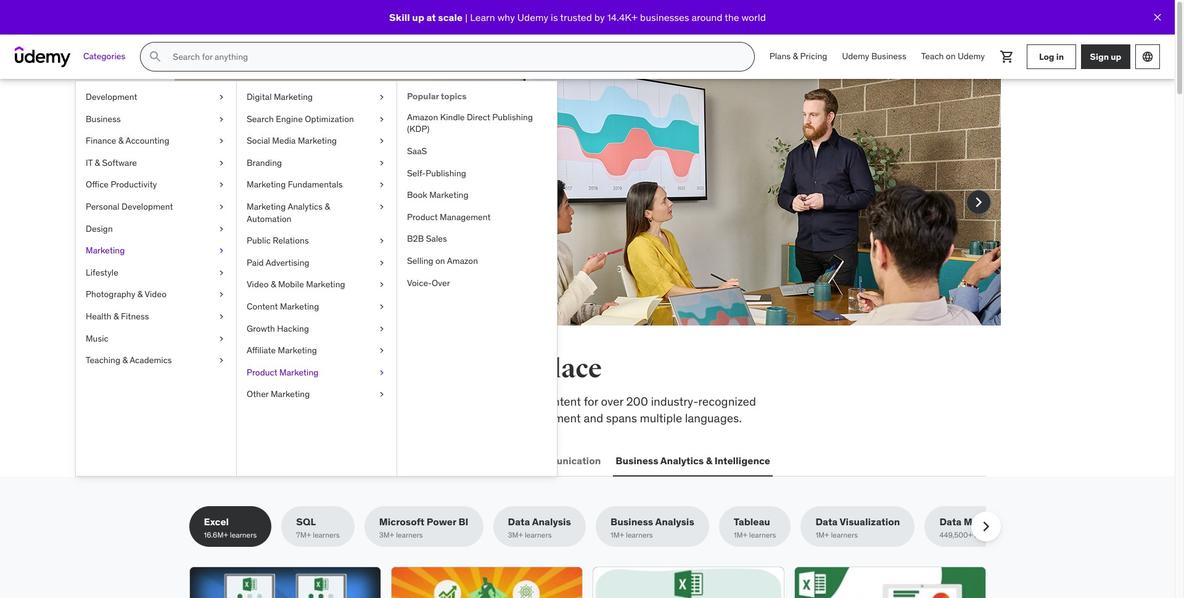 Task type: describe. For each thing, give the bounding box(es) containing it.
xsmall image for marketing
[[217, 245, 226, 257]]

catalog
[[283, 411, 322, 425]]

on for udemy
[[946, 51, 956, 62]]

& inside "marketing analytics & automation"
[[325, 201, 330, 212]]

digital marketing link
[[237, 86, 397, 108]]

workplace
[[277, 394, 331, 409]]

search
[[247, 113, 274, 124]]

paid advertising link
[[237, 252, 397, 274]]

log
[[1039, 51, 1055, 62]]

xsmall image for growth hacking
[[377, 323, 387, 335]]

0 vertical spatial the
[[725, 11, 739, 23]]

for
[[584, 394, 598, 409]]

intelligence
[[715, 454, 770, 467]]

product for product management
[[407, 211, 438, 223]]

& for video
[[137, 289, 143, 300]]

xsmall image for it & software
[[217, 157, 226, 169]]

xsmall image for marketing fundamentals
[[377, 179, 387, 191]]

skill up at scale | learn why udemy is trusted by 14.4k+ businesses around the world
[[389, 11, 766, 23]]

learners inside data modeling 449,500+ learners
[[975, 531, 1001, 540]]

marketing down 'paid advertising' "link"
[[306, 279, 345, 290]]

self-publishing link
[[397, 163, 557, 185]]

it
[[86, 157, 93, 168]]

video & mobile marketing
[[247, 279, 345, 290]]

analysis for business analysis
[[655, 516, 694, 528]]

leadership
[[382, 454, 435, 467]]

carousel element
[[174, 79, 1001, 355]]

social media marketing link
[[237, 130, 397, 152]]

public relations
[[247, 235, 309, 246]]

skills inside covering critical workplace skills to technical topics, including prep content for over 200 industry-recognized certifications, our catalog supports well-rounded professional development and spans multiple languages.
[[333, 394, 360, 409]]

voice-
[[407, 277, 432, 288]]

public relations link
[[237, 230, 397, 252]]

supports
[[324, 411, 371, 425]]

tableau
[[734, 516, 770, 528]]

covering critical workplace skills to technical topics, including prep content for over 200 industry-recognized certifications, our catalog supports well-rounded professional development and spans multiple languages.
[[189, 394, 756, 425]]

& for fitness
[[113, 311, 119, 322]]

learn
[[470, 11, 495, 23]]

trusted
[[560, 11, 592, 23]]

& for pricing
[[793, 51, 798, 62]]

social media marketing
[[247, 135, 337, 146]]

xsmall image for finance & accounting
[[217, 135, 226, 147]]

sign
[[1090, 51, 1109, 62]]

power
[[427, 516, 456, 528]]

udemy inside the udemy business link
[[842, 51, 870, 62]]

marketing inside "marketing analytics & automation"
[[247, 201, 286, 212]]

learners inside the sql 7m+ learners
[[313, 531, 340, 540]]

excel
[[204, 516, 229, 528]]

leadership button
[[380, 446, 437, 476]]

personal development
[[86, 201, 173, 212]]

udemy inside teach on udemy link
[[958, 51, 985, 62]]

amazon inside amazon kindle direct publishing (kdp)
[[407, 112, 438, 123]]

to inside covering critical workplace skills to technical topics, including prep content for over 200 industry-recognized certifications, our catalog supports well-rounded professional development and spans multiple languages.
[[362, 394, 373, 409]]

academics
[[130, 355, 172, 366]]

development for web
[[215, 454, 278, 467]]

1m+ inside the tableau 1m+ learners
[[734, 531, 748, 540]]

xsmall image for teaching & academics
[[217, 355, 226, 367]]

ready-
[[291, 133, 354, 159]]

449,500+
[[940, 531, 973, 540]]

well-
[[374, 411, 399, 425]]

office productivity
[[86, 179, 157, 190]]

photography & video
[[86, 289, 167, 300]]

excel 16.6m+ learners
[[204, 516, 257, 540]]

0 vertical spatial skills
[[274, 353, 341, 385]]

udemy image
[[15, 46, 71, 67]]

1 horizontal spatial video
[[247, 279, 269, 290]]

xsmall image for music
[[217, 333, 226, 345]]

data for data modeling
[[940, 516, 962, 528]]

0 vertical spatial development
[[86, 91, 137, 102]]

0 vertical spatial in
[[1056, 51, 1064, 62]]

teaching & academics link
[[76, 350, 236, 372]]

teach
[[921, 51, 944, 62]]

xsmall image for digital marketing
[[377, 91, 387, 103]]

14.4k+
[[607, 11, 638, 23]]

analysis for data analysis
[[532, 516, 571, 528]]

finance
[[86, 135, 116, 146]]

topics
[[441, 91, 467, 102]]

xsmall image for affiliate marketing
[[377, 345, 387, 357]]

selling
[[407, 255, 433, 266]]

video & mobile marketing link
[[237, 274, 397, 296]]

xsmall image for other marketing
[[377, 389, 387, 401]]

xsmall image for design
[[217, 223, 226, 235]]

marketing fundamentals link
[[237, 174, 397, 196]]

media
[[272, 135, 296, 146]]

content
[[541, 394, 581, 409]]

xsmall image for public relations
[[377, 235, 387, 247]]

hacking
[[277, 323, 309, 334]]

udemy inside build ready-for- anything teams see why leading organizations choose to learn with udemy business.
[[258, 205, 295, 219]]

see
[[233, 188, 254, 203]]

fundamentals
[[288, 179, 343, 190]]

teaching
[[86, 355, 120, 366]]

marketing analytics & automation link
[[237, 196, 397, 230]]

growth hacking link
[[237, 318, 397, 340]]

visualization
[[840, 516, 900, 528]]

anything
[[233, 157, 322, 183]]

self-
[[407, 168, 426, 179]]

Search for anything text field
[[170, 46, 739, 67]]

recognized
[[698, 394, 756, 409]]

with
[[233, 205, 256, 219]]

xsmall image for marketing analytics & automation
[[377, 201, 387, 213]]

1 vertical spatial the
[[230, 353, 270, 385]]

spans
[[606, 411, 637, 425]]

it & software
[[86, 157, 137, 168]]

xsmall image for development
[[217, 91, 226, 103]]

xsmall image for paid advertising
[[377, 257, 387, 269]]

product for product marketing
[[247, 367, 277, 378]]

& inside button
[[706, 454, 713, 467]]

analytics for marketing
[[288, 201, 323, 212]]

demo
[[290, 238, 317, 251]]

marketing down search engine optimization link
[[298, 135, 337, 146]]

marketing link
[[76, 240, 236, 262]]

multiple
[[640, 411, 682, 425]]

growth hacking
[[247, 323, 309, 334]]

up for sign
[[1111, 51, 1122, 62]]

learners inside data visualization 1m+ learners
[[831, 531, 858, 540]]

xsmall image for office productivity
[[217, 179, 226, 191]]

1 vertical spatial in
[[459, 353, 483, 385]]

next image for topic filters 'element'
[[976, 517, 996, 537]]

xsmall image for health & fitness
[[217, 311, 226, 323]]

all the skills you need in one place
[[189, 353, 602, 385]]

accounting
[[126, 135, 169, 146]]

amazon kindle direct publishing (kdp)
[[407, 112, 533, 135]]

7m+
[[296, 531, 311, 540]]

to inside build ready-for- anything teams see why leading organizations choose to learn with udemy business.
[[435, 188, 446, 203]]

learners inside microsoft power bi 3m+ learners
[[396, 531, 423, 540]]

place
[[537, 353, 602, 385]]

(kdp)
[[407, 124, 430, 135]]

bi
[[459, 516, 469, 528]]

product management link
[[397, 207, 557, 228]]

teams
[[325, 157, 385, 183]]

build ready-for- anything teams see why leading organizations choose to learn with udemy business.
[[233, 133, 475, 219]]

sign up
[[1090, 51, 1122, 62]]



Task type: vqa. For each thing, say whether or not it's contained in the screenshot.


Task type: locate. For each thing, give the bounding box(es) containing it.
0 horizontal spatial why
[[257, 188, 277, 203]]

xsmall image for business
[[217, 113, 226, 125]]

personal
[[86, 201, 119, 212]]

0 vertical spatial amazon
[[407, 112, 438, 123]]

self-publishing
[[407, 168, 466, 179]]

xsmall image inside other marketing link
[[377, 389, 387, 401]]

xsmall image inside digital marketing link
[[377, 91, 387, 103]]

3 data from the left
[[940, 516, 962, 528]]

0 vertical spatial why
[[498, 11, 515, 23]]

0 horizontal spatial publishing
[[426, 168, 466, 179]]

up right sign
[[1111, 51, 1122, 62]]

xsmall image inside development link
[[217, 91, 226, 103]]

xsmall image inside product marketing link
[[377, 367, 387, 379]]

by
[[595, 11, 605, 23]]

on
[[946, 51, 956, 62], [436, 255, 445, 266]]

sql
[[296, 516, 316, 528]]

1 vertical spatial why
[[257, 188, 277, 203]]

analytics
[[288, 201, 323, 212], [661, 454, 704, 467]]

marketing up automation
[[247, 201, 286, 212]]

xsmall image inside "office productivity" link
[[217, 179, 226, 191]]

3m+ inside microsoft power bi 3m+ learners
[[379, 531, 394, 540]]

web
[[192, 454, 213, 467]]

design link
[[76, 218, 236, 240]]

0 horizontal spatial 1m+
[[611, 531, 624, 540]]

& left mobile at the top of page
[[271, 279, 276, 290]]

& for mobile
[[271, 279, 276, 290]]

analytics inside button
[[661, 454, 704, 467]]

submit search image
[[148, 49, 163, 64]]

xsmall image inside video & mobile marketing link
[[377, 279, 387, 291]]

& left intelligence
[[706, 454, 713, 467]]

data visualization 1m+ learners
[[816, 516, 900, 540]]

development right web
[[215, 454, 278, 467]]

0 vertical spatial publishing
[[492, 112, 533, 123]]

product down affiliate
[[247, 367, 277, 378]]

7 learners from the left
[[831, 531, 858, 540]]

next image
[[969, 192, 989, 212], [976, 517, 996, 537]]

0 horizontal spatial amazon
[[407, 112, 438, 123]]

communication
[[526, 454, 601, 467]]

digital marketing
[[247, 91, 313, 102]]

0 vertical spatial up
[[412, 11, 424, 23]]

businesses
[[640, 11, 689, 23]]

branding link
[[237, 152, 397, 174]]

learners inside excel 16.6m+ learners
[[230, 531, 257, 540]]

to up supports
[[362, 394, 373, 409]]

shopping cart with 0 items image
[[1000, 49, 1015, 64]]

development
[[86, 91, 137, 102], [122, 201, 173, 212], [215, 454, 278, 467]]

product
[[407, 211, 438, 223], [247, 367, 277, 378]]

finance & accounting
[[86, 135, 169, 146]]

& for academics
[[122, 355, 128, 366]]

request a demo link
[[233, 230, 324, 260]]

1 vertical spatial on
[[436, 255, 445, 266]]

xsmall image for content marketing
[[377, 301, 387, 313]]

data right bi
[[508, 516, 530, 528]]

close image
[[1152, 11, 1164, 23]]

1 1m+ from the left
[[611, 531, 624, 540]]

social
[[247, 135, 270, 146]]

marketing down video & mobile marketing
[[280, 301, 319, 312]]

analysis inside business analysis 1m+ learners
[[655, 516, 694, 528]]

health & fitness link
[[76, 306, 236, 328]]

xsmall image inside marketing analytics & automation link
[[377, 201, 387, 213]]

2 learners from the left
[[313, 531, 340, 540]]

1 vertical spatial up
[[1111, 51, 1122, 62]]

next image inside topic filters 'element'
[[976, 517, 996, 537]]

1 horizontal spatial analytics
[[661, 454, 704, 467]]

data inside data visualization 1m+ learners
[[816, 516, 838, 528]]

why for anything
[[257, 188, 277, 203]]

1 horizontal spatial why
[[498, 11, 515, 23]]

0 horizontal spatial on
[[436, 255, 445, 266]]

1 vertical spatial product
[[247, 367, 277, 378]]

learners inside the tableau 1m+ learners
[[749, 531, 776, 540]]

analytics down multiple
[[661, 454, 704, 467]]

xsmall image inside branding 'link'
[[377, 157, 387, 169]]

all
[[189, 353, 225, 385]]

& up fitness
[[137, 289, 143, 300]]

why for scale
[[498, 11, 515, 23]]

xsmall image inside finance & accounting link
[[217, 135, 226, 147]]

0 horizontal spatial analysis
[[532, 516, 571, 528]]

publishing inside self-publishing link
[[426, 168, 466, 179]]

& for software
[[95, 157, 100, 168]]

publishing inside amazon kindle direct publishing (kdp)
[[492, 112, 533, 123]]

xsmall image inside 'content marketing' link
[[377, 301, 387, 313]]

xsmall image inside the lifestyle link
[[217, 267, 226, 279]]

music link
[[76, 328, 236, 350]]

selling on amazon link
[[397, 250, 557, 272]]

1 analysis from the left
[[532, 516, 571, 528]]

you
[[346, 353, 390, 385]]

and
[[584, 411, 603, 425]]

topic filters element
[[189, 507, 1023, 547]]

business inside business analysis 1m+ learners
[[611, 516, 653, 528]]

2 analysis from the left
[[655, 516, 694, 528]]

xsmall image for branding
[[377, 157, 387, 169]]

0 vertical spatial next image
[[969, 192, 989, 212]]

analysis inside data analysis 3m+ learners
[[532, 516, 571, 528]]

& for accounting
[[118, 135, 124, 146]]

0 horizontal spatial in
[[459, 353, 483, 385]]

content marketing link
[[237, 296, 397, 318]]

6 learners from the left
[[749, 531, 776, 540]]

1 horizontal spatial data
[[816, 516, 838, 528]]

product up b2b sales
[[407, 211, 438, 223]]

2 1m+ from the left
[[734, 531, 748, 540]]

& right teaching
[[122, 355, 128, 366]]

1 vertical spatial analytics
[[661, 454, 704, 467]]

affiliate marketing link
[[237, 340, 397, 362]]

product management
[[407, 211, 491, 223]]

udemy business
[[842, 51, 907, 62]]

amazon up (kdp)
[[407, 112, 438, 123]]

learners inside data analysis 3m+ learners
[[525, 531, 552, 540]]

music
[[86, 333, 108, 344]]

& down marketing fundamentals link
[[325, 201, 330, 212]]

data for data analysis
[[508, 516, 530, 528]]

0 horizontal spatial data
[[508, 516, 530, 528]]

marketing down hacking
[[278, 345, 317, 356]]

0 horizontal spatial video
[[145, 289, 167, 300]]

over
[[601, 394, 624, 409]]

xsmall image inside music link
[[217, 333, 226, 345]]

business for business analytics & intelligence
[[616, 454, 659, 467]]

1 vertical spatial development
[[122, 201, 173, 212]]

business for business analysis 1m+ learners
[[611, 516, 653, 528]]

udemy left is
[[517, 11, 549, 23]]

0 vertical spatial product
[[407, 211, 438, 223]]

xsmall image inside affiliate marketing link
[[377, 345, 387, 357]]

0 horizontal spatial product
[[247, 367, 277, 378]]

1 vertical spatial publishing
[[426, 168, 466, 179]]

tableau 1m+ learners
[[734, 516, 776, 540]]

& right it
[[95, 157, 100, 168]]

relations
[[273, 235, 309, 246]]

analytics inside "marketing analytics & automation"
[[288, 201, 323, 212]]

& right health at the left of page
[[113, 311, 119, 322]]

data for data visualization
[[816, 516, 838, 528]]

0 horizontal spatial the
[[230, 353, 270, 385]]

0 vertical spatial analytics
[[288, 201, 323, 212]]

3 1m+ from the left
[[816, 531, 829, 540]]

in right log
[[1056, 51, 1064, 62]]

1 3m+ from the left
[[379, 531, 394, 540]]

0 vertical spatial on
[[946, 51, 956, 62]]

1 horizontal spatial amazon
[[447, 255, 478, 266]]

1m+ inside data visualization 1m+ learners
[[816, 531, 829, 540]]

up for skill
[[412, 11, 424, 23]]

1 horizontal spatial to
[[435, 188, 446, 203]]

over
[[432, 277, 450, 288]]

1 data from the left
[[508, 516, 530, 528]]

xsmall image for lifestyle
[[217, 267, 226, 279]]

affiliate marketing
[[247, 345, 317, 356]]

for-
[[354, 133, 390, 159]]

why right the learn
[[498, 11, 515, 23]]

1m+ for data visualization
[[816, 531, 829, 540]]

2 data from the left
[[816, 516, 838, 528]]

why up automation
[[257, 188, 277, 203]]

on right selling on the left
[[436, 255, 445, 266]]

marketing fundamentals
[[247, 179, 343, 190]]

teaching & academics
[[86, 355, 172, 366]]

xsmall image for video & mobile marketing
[[377, 279, 387, 291]]

1 learners from the left
[[230, 531, 257, 540]]

udemy right pricing
[[842, 51, 870, 62]]

1 horizontal spatial 1m+
[[734, 531, 748, 540]]

branding
[[247, 157, 282, 168]]

1 horizontal spatial the
[[725, 11, 739, 23]]

3m+ inside data analysis 3m+ learners
[[508, 531, 523, 540]]

1 horizontal spatial analysis
[[655, 516, 694, 528]]

1 horizontal spatial on
[[946, 51, 956, 62]]

choose a language image
[[1142, 51, 1154, 63]]

product marketing element
[[397, 81, 557, 476]]

book marketing
[[407, 189, 469, 201]]

3 learners from the left
[[396, 531, 423, 540]]

on for amazon
[[436, 255, 445, 266]]

development for personal
[[122, 201, 173, 212]]

on right teach
[[946, 51, 956, 62]]

publishing right direct
[[492, 112, 533, 123]]

xsmall image for search engine optimization
[[377, 113, 387, 125]]

on inside 'product marketing' element
[[436, 255, 445, 266]]

1 horizontal spatial in
[[1056, 51, 1064, 62]]

& right finance
[[118, 135, 124, 146]]

2 horizontal spatial 1m+
[[816, 531, 829, 540]]

certifications,
[[189, 411, 260, 425]]

lifestyle
[[86, 267, 118, 278]]

xsmall image inside business link
[[217, 113, 226, 125]]

marketing down product marketing
[[271, 389, 310, 400]]

xsmall image inside public relations link
[[377, 235, 387, 247]]

saas link
[[397, 141, 557, 163]]

0 horizontal spatial 3m+
[[379, 531, 394, 540]]

analytics down fundamentals
[[288, 201, 323, 212]]

1m+ for business analysis
[[611, 531, 624, 540]]

advertising
[[266, 257, 310, 268]]

professional
[[446, 411, 510, 425]]

publishing up book marketing
[[426, 168, 466, 179]]

plans
[[770, 51, 791, 62]]

development down "office productivity" link
[[122, 201, 173, 212]]

|
[[465, 11, 468, 23]]

1 horizontal spatial product
[[407, 211, 438, 223]]

engine
[[276, 113, 303, 124]]

development down categories dropdown button
[[86, 91, 137, 102]]

in
[[1056, 51, 1064, 62], [459, 353, 483, 385]]

xsmall image
[[377, 91, 387, 103], [217, 113, 226, 125], [377, 113, 387, 125], [217, 135, 226, 147], [217, 157, 226, 169], [217, 179, 226, 191], [217, 201, 226, 213], [217, 267, 226, 279], [377, 301, 387, 313], [217, 311, 226, 323], [377, 323, 387, 335], [217, 333, 226, 345], [377, 389, 387, 401]]

finance & accounting link
[[76, 130, 236, 152]]

udemy down leading
[[258, 205, 295, 219]]

data up 449,500+
[[940, 516, 962, 528]]

1 vertical spatial skills
[[333, 394, 360, 409]]

xsmall image inside the social media marketing 'link'
[[377, 135, 387, 147]]

covering
[[189, 394, 236, 409]]

teach on udemy link
[[914, 42, 993, 72]]

1 horizontal spatial publishing
[[492, 112, 533, 123]]

including
[[463, 394, 511, 409]]

xsmall image inside 'paid advertising' "link"
[[377, 257, 387, 269]]

learners inside business analysis 1m+ learners
[[626, 531, 653, 540]]

marketing up engine
[[274, 91, 313, 102]]

marketing down affiliate marketing link
[[279, 367, 319, 378]]

& right "plans"
[[793, 51, 798, 62]]

data inside data modeling 449,500+ learners
[[940, 516, 962, 528]]

xsmall image inside personal development link
[[217, 201, 226, 213]]

marketing down branding
[[247, 179, 286, 190]]

paid advertising
[[247, 257, 310, 268]]

why inside build ready-for- anything teams see why leading organizations choose to learn with udemy business.
[[257, 188, 277, 203]]

development inside 'button'
[[215, 454, 278, 467]]

development
[[513, 411, 581, 425]]

xsmall image inside search engine optimization link
[[377, 113, 387, 125]]

2 horizontal spatial data
[[940, 516, 962, 528]]

0 vertical spatial to
[[435, 188, 446, 203]]

xsmall image for personal development
[[217, 201, 226, 213]]

xsmall image for product marketing
[[377, 367, 387, 379]]

one
[[488, 353, 533, 385]]

critical
[[239, 394, 274, 409]]

xsmall image inside 'growth hacking' link
[[377, 323, 387, 335]]

0 horizontal spatial to
[[362, 394, 373, 409]]

1 vertical spatial amazon
[[447, 255, 478, 266]]

8 learners from the left
[[975, 531, 1001, 540]]

book
[[407, 189, 427, 201]]

xsmall image for photography & video
[[217, 289, 226, 301]]

5 learners from the left
[[626, 531, 653, 540]]

growth
[[247, 323, 275, 334]]

popular
[[407, 91, 439, 102]]

1 horizontal spatial up
[[1111, 51, 1122, 62]]

the left world
[[725, 11, 739, 23]]

skills
[[274, 353, 341, 385], [333, 394, 360, 409]]

xsmall image inside "teaching & academics" link
[[217, 355, 226, 367]]

xsmall image inside the health & fitness link
[[217, 311, 226, 323]]

xsmall image for social media marketing
[[377, 135, 387, 147]]

next image for carousel element
[[969, 192, 989, 212]]

video
[[247, 279, 269, 290], [145, 289, 167, 300]]

xsmall image inside marketing 'link'
[[217, 245, 226, 257]]

video down the lifestyle link
[[145, 289, 167, 300]]

xsmall image
[[217, 91, 226, 103], [377, 135, 387, 147], [377, 157, 387, 169], [377, 179, 387, 191], [377, 201, 387, 213], [217, 223, 226, 235], [377, 235, 387, 247], [217, 245, 226, 257], [377, 257, 387, 269], [377, 279, 387, 291], [217, 289, 226, 301], [377, 345, 387, 357], [217, 355, 226, 367], [377, 367, 387, 379]]

book marketing link
[[397, 185, 557, 207]]

0 horizontal spatial analytics
[[288, 201, 323, 212]]

business.
[[298, 205, 349, 219]]

1 vertical spatial next image
[[976, 517, 996, 537]]

voice-over
[[407, 277, 450, 288]]

2 vertical spatial development
[[215, 454, 278, 467]]

to left learn
[[435, 188, 446, 203]]

business for business
[[86, 113, 121, 124]]

1 vertical spatial to
[[362, 394, 373, 409]]

xsmall image inside design link
[[217, 223, 226, 235]]

the
[[725, 11, 739, 23], [230, 353, 270, 385]]

personal development link
[[76, 196, 236, 218]]

data inside data analysis 3m+ learners
[[508, 516, 530, 528]]

analytics for business
[[661, 454, 704, 467]]

request
[[241, 238, 280, 251]]

4 learners from the left
[[525, 531, 552, 540]]

in up the including
[[459, 353, 483, 385]]

2 3m+ from the left
[[508, 531, 523, 540]]

topics,
[[426, 394, 460, 409]]

up left at
[[412, 11, 424, 23]]

search engine optimization link
[[237, 108, 397, 130]]

xsmall image inside photography & video link
[[217, 289, 226, 301]]

xsmall image inside marketing fundamentals link
[[377, 179, 387, 191]]

video down paid
[[247, 279, 269, 290]]

photography & video link
[[76, 284, 236, 306]]

sql 7m+ learners
[[296, 516, 340, 540]]

sales
[[426, 233, 447, 245]]

xsmall image inside "it & software" link
[[217, 157, 226, 169]]

popular topics
[[407, 91, 467, 102]]

the up other
[[230, 353, 270, 385]]

next image inside carousel element
[[969, 192, 989, 212]]

plans & pricing
[[770, 51, 828, 62]]

industry-
[[651, 394, 698, 409]]

data left visualization
[[816, 516, 838, 528]]

scale
[[438, 11, 463, 23]]

b2b sales
[[407, 233, 447, 245]]

udemy left shopping cart with 0 items image
[[958, 51, 985, 62]]

marketing up product management
[[429, 189, 469, 201]]

marketing up lifestyle
[[86, 245, 125, 256]]

a
[[282, 238, 288, 251]]

amazon down b2b sales link
[[447, 255, 478, 266]]

0 horizontal spatial up
[[412, 11, 424, 23]]

organizations
[[321, 188, 392, 203]]

marketing analytics & automation
[[247, 201, 330, 224]]

1 horizontal spatial 3m+
[[508, 531, 523, 540]]

1m+ inside business analysis 1m+ learners
[[611, 531, 624, 540]]

business inside button
[[616, 454, 659, 467]]



